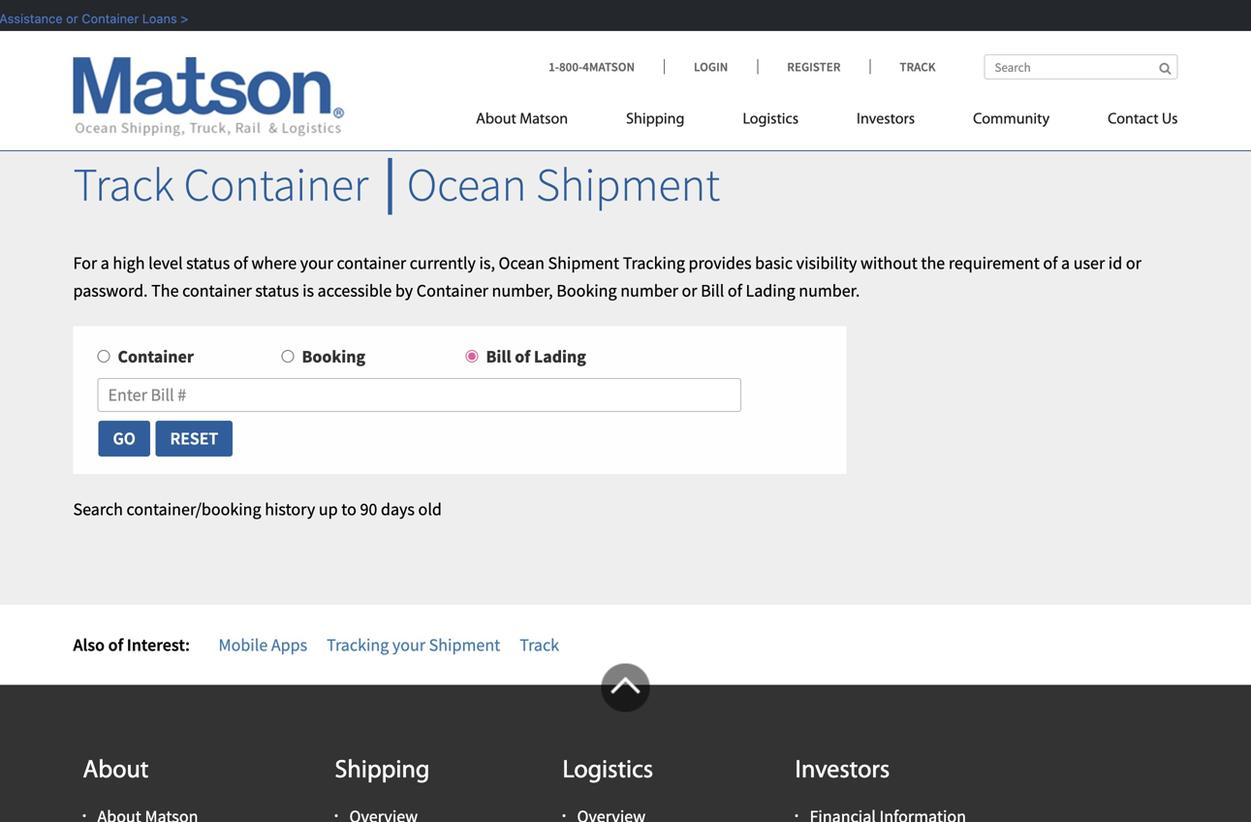 Task type: vqa. For each thing, say whether or not it's contained in the screenshot.
'About Matson' Link
yes



Task type: describe. For each thing, give the bounding box(es) containing it.
1 horizontal spatial track link
[[870, 59, 936, 75]]

about for about
[[83, 759, 149, 784]]

shipping link
[[597, 102, 714, 142]]

search image
[[1160, 62, 1171, 75]]

0 horizontal spatial or
[[682, 280, 697, 302]]

container inside for a high level status of where your container currently is, ocean shipment tracking provides basic visibility without the requirement of a user id or password. the container status is accessible by container number, booking number or bill of lading number.
[[417, 280, 488, 302]]

footer containing about
[[0, 664, 1251, 822]]

logistics link
[[714, 102, 828, 142]]

days
[[381, 498, 415, 520]]

us
[[1162, 112, 1178, 127]]

bill of lading
[[486, 345, 586, 367]]

ocean
[[499, 252, 545, 274]]

shipping inside top menu "navigation"
[[626, 112, 685, 127]]

currently
[[410, 252, 476, 274]]

1 vertical spatial container
[[182, 280, 252, 302]]

login
[[694, 59, 728, 75]]

logistics inside logistics "link"
[[743, 112, 799, 127]]

backtop image
[[601, 664, 650, 712]]

contact us
[[1108, 112, 1178, 127]]

2 vertical spatial shipment
[[429, 634, 500, 656]]

the
[[151, 280, 179, 302]]

0 vertical spatial container
[[184, 155, 369, 213]]

number,
[[492, 280, 553, 302]]

Search search field
[[984, 54, 1178, 79]]

Bill of Lading radio
[[466, 350, 478, 362]]

1 vertical spatial track link
[[520, 634, 559, 656]]

visibility
[[797, 252, 857, 274]]

register
[[787, 59, 841, 75]]

top menu navigation
[[476, 102, 1178, 142]]

0 vertical spatial shipment
[[536, 155, 720, 213]]

contact us link
[[1079, 102, 1178, 142]]

bill inside for a high level status of where your container currently is, ocean shipment tracking provides basic visibility without the requirement of a user id or password. the container status is accessible by container number, booking number or bill of lading number.
[[701, 280, 724, 302]]

mobile apps
[[219, 634, 307, 656]]

1 horizontal spatial container
[[337, 252, 406, 274]]

of down the "provides"
[[728, 280, 742, 302]]

number.
[[799, 280, 860, 302]]

of right bill of lading radio
[[515, 345, 531, 367]]

track for bottom 'track' "link"
[[520, 634, 559, 656]]

where
[[252, 252, 297, 274]]

│ocean
[[378, 155, 527, 213]]

2 a from the left
[[1061, 252, 1070, 274]]

up
[[319, 498, 338, 520]]

of left where
[[234, 252, 248, 274]]

is,
[[479, 252, 495, 274]]

community
[[973, 112, 1050, 127]]

investors inside footer
[[795, 759, 890, 784]]

also of interest:
[[73, 634, 190, 656]]

tracking your shipment link
[[327, 634, 500, 656]]

without
[[861, 252, 918, 274]]

level
[[148, 252, 183, 274]]

1-800-4matson
[[549, 59, 635, 75]]

0 vertical spatial or
[[1126, 252, 1142, 274]]

90
[[360, 498, 377, 520]]

is
[[303, 280, 314, 302]]

1-
[[549, 59, 559, 75]]

0 horizontal spatial lading
[[534, 345, 586, 367]]

0 horizontal spatial booking
[[302, 345, 366, 367]]

Booking radio
[[282, 350, 294, 362]]

blue matson logo with ocean, shipping, truck, rail and logistics written beneath it. image
[[73, 57, 345, 137]]

also
[[73, 634, 105, 656]]



Task type: locate. For each thing, give the bounding box(es) containing it.
0 vertical spatial shipping
[[626, 112, 685, 127]]

booking left number
[[557, 280, 617, 302]]

1 vertical spatial or
[[682, 280, 697, 302]]

tracking right apps
[[327, 634, 389, 656]]

Container radio
[[97, 350, 110, 362]]

to
[[341, 498, 357, 520]]

contact
[[1108, 112, 1159, 127]]

1 horizontal spatial your
[[393, 634, 426, 656]]

container
[[337, 252, 406, 274], [182, 280, 252, 302]]

a
[[101, 252, 109, 274], [1061, 252, 1070, 274]]

about matson
[[476, 112, 568, 127]]

0 vertical spatial investors
[[857, 112, 915, 127]]

requirement
[[949, 252, 1040, 274]]

1 vertical spatial logistics
[[563, 759, 653, 784]]

shipping inside footer
[[335, 759, 430, 784]]

0 horizontal spatial a
[[101, 252, 109, 274]]

bill down the "provides"
[[701, 280, 724, 302]]

or
[[1126, 252, 1142, 274], [682, 280, 697, 302]]

1 vertical spatial tracking
[[327, 634, 389, 656]]

logistics
[[743, 112, 799, 127], [563, 759, 653, 784]]

logistics down register link
[[743, 112, 799, 127]]

container down currently
[[417, 280, 488, 302]]

login link
[[664, 59, 757, 75]]

0 horizontal spatial status
[[186, 252, 230, 274]]

booking right booking radio
[[302, 345, 366, 367]]

1 vertical spatial status
[[255, 280, 299, 302]]

lading down number,
[[534, 345, 586, 367]]

track link
[[870, 59, 936, 75], [520, 634, 559, 656]]

1 vertical spatial about
[[83, 759, 149, 784]]

1-800-4matson link
[[549, 59, 664, 75]]

investors
[[857, 112, 915, 127], [795, 759, 890, 784]]

1 vertical spatial container
[[417, 280, 488, 302]]

1 horizontal spatial booking
[[557, 280, 617, 302]]

apps
[[271, 634, 307, 656]]

1 horizontal spatial a
[[1061, 252, 1070, 274]]

track for track container │ocean shipment
[[73, 155, 174, 213]]

mobile
[[219, 634, 268, 656]]

track
[[900, 59, 936, 75], [73, 155, 174, 213], [520, 634, 559, 656]]

1 vertical spatial investors
[[795, 759, 890, 784]]

search
[[73, 498, 123, 520]]

status down where
[[255, 280, 299, 302]]

0 horizontal spatial track link
[[520, 634, 559, 656]]

provides
[[689, 252, 752, 274]]

lading down "basic"
[[746, 280, 796, 302]]

bill right bill of lading radio
[[486, 345, 511, 367]]

for
[[73, 252, 97, 274]]

0 horizontal spatial your
[[300, 252, 333, 274]]

Enter Bill # text field
[[97, 378, 742, 412]]

0 vertical spatial container
[[337, 252, 406, 274]]

shipping
[[626, 112, 685, 127], [335, 759, 430, 784]]

about for about matson
[[476, 112, 517, 127]]

id
[[1109, 252, 1123, 274]]

1 horizontal spatial or
[[1126, 252, 1142, 274]]

0 vertical spatial booking
[[557, 280, 617, 302]]

800-
[[559, 59, 583, 75]]

for a high level status of where your container currently is, ocean shipment tracking provides basic visibility without the requirement of a user id or password. the container status is accessible by container number, booking number or bill of lading number.
[[73, 252, 1142, 302]]

old
[[418, 498, 442, 520]]

mobile apps link
[[219, 634, 307, 656]]

bill
[[701, 280, 724, 302], [486, 345, 511, 367]]

2 horizontal spatial track
[[900, 59, 936, 75]]

container up accessible on the left top of page
[[337, 252, 406, 274]]

1 horizontal spatial logistics
[[743, 112, 799, 127]]

about
[[476, 112, 517, 127], [83, 759, 149, 784]]

status right level
[[186, 252, 230, 274]]

0 vertical spatial status
[[186, 252, 230, 274]]

search container/booking history up to 90 days old
[[73, 498, 442, 520]]

container/booking
[[127, 498, 261, 520]]

1 horizontal spatial lading
[[746, 280, 796, 302]]

of left user
[[1043, 252, 1058, 274]]

2 vertical spatial track
[[520, 634, 559, 656]]

interest:
[[127, 634, 190, 656]]

lading inside for a high level status of where your container currently is, ocean shipment tracking provides basic visibility without the requirement of a user id or password. the container status is accessible by container number, booking number or bill of lading number.
[[746, 280, 796, 302]]

1 vertical spatial bill
[[486, 345, 511, 367]]

of right also
[[108, 634, 123, 656]]

0 vertical spatial tracking
[[623, 252, 685, 274]]

password.
[[73, 280, 148, 302]]

0 horizontal spatial shipping
[[335, 759, 430, 784]]

investors inside top menu "navigation"
[[857, 112, 915, 127]]

a right for
[[101, 252, 109, 274]]

track container │ocean shipment
[[73, 155, 720, 213]]

status
[[186, 252, 230, 274], [255, 280, 299, 302]]

history
[[265, 498, 315, 520]]

None search field
[[984, 54, 1178, 79]]

1 a from the left
[[101, 252, 109, 274]]

1 vertical spatial your
[[393, 634, 426, 656]]

or right id
[[1126, 252, 1142, 274]]

community link
[[944, 102, 1079, 142]]

logistics inside footer
[[563, 759, 653, 784]]

0 vertical spatial your
[[300, 252, 333, 274]]

high
[[113, 252, 145, 274]]

container
[[184, 155, 369, 213], [417, 280, 488, 302], [118, 345, 194, 367]]

tracking your shipment
[[327, 634, 500, 656]]

logistics down the backtop image
[[563, 759, 653, 784]]

None button
[[97, 420, 151, 458], [155, 420, 234, 458], [97, 420, 151, 458], [155, 420, 234, 458]]

0 horizontal spatial logistics
[[563, 759, 653, 784]]

0 vertical spatial track
[[900, 59, 936, 75]]

matson
[[520, 112, 568, 127]]

about inside top menu "navigation"
[[476, 112, 517, 127]]

0 horizontal spatial tracking
[[327, 634, 389, 656]]

container up where
[[184, 155, 369, 213]]

or right number
[[682, 280, 697, 302]]

1 vertical spatial shipment
[[548, 252, 620, 274]]

lading
[[746, 280, 796, 302], [534, 345, 586, 367]]

shipment
[[536, 155, 720, 213], [548, 252, 620, 274], [429, 634, 500, 656]]

tracking
[[623, 252, 685, 274], [327, 634, 389, 656]]

1 vertical spatial lading
[[534, 345, 586, 367]]

by
[[395, 280, 413, 302]]

1 horizontal spatial tracking
[[623, 252, 685, 274]]

your
[[300, 252, 333, 274], [393, 634, 426, 656]]

the
[[921, 252, 945, 274]]

shipment inside for a high level status of where your container currently is, ocean shipment tracking provides basic visibility without the requirement of a user id or password. the container status is accessible by container number, booking number or bill of lading number.
[[548, 252, 620, 274]]

of
[[234, 252, 248, 274], [1043, 252, 1058, 274], [728, 280, 742, 302], [515, 345, 531, 367], [108, 634, 123, 656]]

0 horizontal spatial container
[[182, 280, 252, 302]]

0 vertical spatial lading
[[746, 280, 796, 302]]

container right container option
[[118, 345, 194, 367]]

a left user
[[1061, 252, 1070, 274]]

container right the at the top left of the page
[[182, 280, 252, 302]]

0 horizontal spatial about
[[83, 759, 149, 784]]

0 vertical spatial about
[[476, 112, 517, 127]]

1 vertical spatial booking
[[302, 345, 366, 367]]

about matson link
[[476, 102, 597, 142]]

your inside for a high level status of where your container currently is, ocean shipment tracking provides basic visibility without the requirement of a user id or password. the container status is accessible by container number, booking number or bill of lading number.
[[300, 252, 333, 274]]

booking inside for a high level status of where your container currently is, ocean shipment tracking provides basic visibility without the requirement of a user id or password. the container status is accessible by container number, booking number or bill of lading number.
[[557, 280, 617, 302]]

1 horizontal spatial status
[[255, 280, 299, 302]]

1 horizontal spatial shipping
[[626, 112, 685, 127]]

footer
[[0, 664, 1251, 822]]

1 vertical spatial shipping
[[335, 759, 430, 784]]

register link
[[757, 59, 870, 75]]

investors link
[[828, 102, 944, 142]]

0 vertical spatial track link
[[870, 59, 936, 75]]

2 vertical spatial container
[[118, 345, 194, 367]]

track for the rightmost 'track' "link"
[[900, 59, 936, 75]]

number
[[621, 280, 678, 302]]

0 horizontal spatial bill
[[486, 345, 511, 367]]

0 horizontal spatial track
[[73, 155, 174, 213]]

1 horizontal spatial track
[[520, 634, 559, 656]]

1 horizontal spatial about
[[476, 112, 517, 127]]

booking
[[557, 280, 617, 302], [302, 345, 366, 367]]

tracking inside for a high level status of where your container currently is, ocean shipment tracking provides basic visibility without the requirement of a user id or password. the container status is accessible by container number, booking number or bill of lading number.
[[623, 252, 685, 274]]

1 horizontal spatial bill
[[701, 280, 724, 302]]

0 vertical spatial logistics
[[743, 112, 799, 127]]

0 vertical spatial bill
[[701, 280, 724, 302]]

1 vertical spatial track
[[73, 155, 174, 213]]

4matson
[[583, 59, 635, 75]]

tracking up number
[[623, 252, 685, 274]]

basic
[[755, 252, 793, 274]]

accessible
[[318, 280, 392, 302]]

user
[[1074, 252, 1105, 274]]



